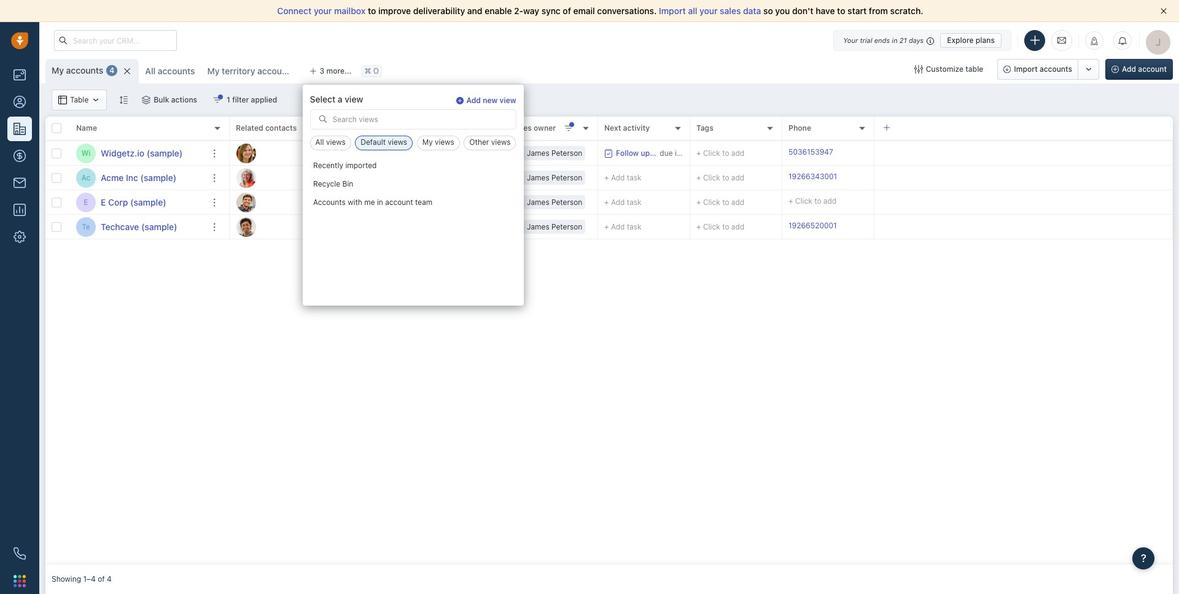 Task type: locate. For each thing, give the bounding box(es) containing it.
container_wx8msf4aqz5i3rn1 image left 1
[[213, 96, 222, 104]]

related
[[236, 124, 263, 133]]

5,600
[[429, 147, 456, 159]]

row group
[[45, 141, 230, 240], [230, 141, 1173, 240]]

all for all views
[[315, 138, 324, 147]]

2 james from the top
[[527, 173, 549, 182]]

select a view
[[310, 94, 363, 104]]

customize table button
[[906, 59, 991, 80]]

enable
[[485, 6, 512, 16]]

recently
[[313, 161, 343, 170]]

my up table dropdown button
[[52, 65, 64, 76]]

1 horizontal spatial your
[[700, 6, 718, 16]]

improve
[[378, 6, 411, 16]]

cell
[[875, 141, 1173, 165], [414, 166, 506, 190], [875, 166, 1173, 190], [875, 190, 1173, 214], [322, 215, 414, 239], [414, 215, 506, 239], [875, 215, 1173, 239]]

4 views from the left
[[491, 138, 511, 147]]

press space to select this row. row containing e corp (sample)
[[45, 190, 230, 215]]

views for default views
[[388, 138, 407, 147]]

3 peterson from the top
[[552, 198, 582, 207]]

your right all in the top of the page
[[700, 6, 718, 16]]

1 vertical spatial 4
[[107, 575, 112, 584]]

name column header
[[70, 117, 230, 141]]

3 task from the top
[[627, 222, 642, 231]]

my left territory
[[207, 66, 220, 76]]

in
[[892, 36, 898, 44], [675, 148, 681, 158], [377, 198, 383, 207]]

scratch.
[[890, 6, 923, 16]]

4 right 1–4
[[107, 575, 112, 584]]

te
[[82, 222, 90, 231]]

phone element
[[7, 542, 32, 566]]

0 vertical spatial j image
[[236, 143, 256, 163]]

in for team
[[377, 198, 383, 207]]

add for container_wx8msf4aqz5i3rn1 icon related to press space to select this row. row containing $ 0
[[731, 198, 745, 207]]

1 james from the top
[[527, 149, 549, 158]]

1 horizontal spatial days
[[909, 36, 924, 44]]

all inside button
[[315, 138, 324, 147]]

all
[[688, 6, 697, 16]]

0 vertical spatial + add task
[[604, 173, 642, 182]]

2 james peterson from the top
[[527, 173, 582, 182]]

task for 19266343001
[[627, 173, 642, 182]]

container_wx8msf4aqz5i3rn1 image inside customize table button
[[914, 65, 923, 74]]

container_wx8msf4aqz5i3rn1 image
[[914, 65, 923, 74], [92, 96, 100, 104], [213, 96, 222, 104], [604, 149, 613, 158]]

19266343001
[[789, 172, 837, 181]]

your left mailbox
[[314, 6, 332, 16]]

0 horizontal spatial in
[[377, 198, 383, 207]]

0 vertical spatial days
[[909, 36, 924, 44]]

start
[[848, 6, 867, 16]]

james peterson
[[527, 149, 582, 158], [527, 173, 582, 182], [527, 198, 582, 207], [527, 222, 582, 231]]

views right default at the top left
[[388, 138, 407, 147]]

open
[[420, 124, 439, 133]]

connect your mailbox link
[[277, 6, 368, 16]]

2 vertical spatial in
[[377, 198, 383, 207]]

a
[[338, 94, 342, 104]]

accounts up table
[[66, 65, 103, 76]]

container_wx8msf4aqz5i3rn1 image
[[58, 96, 67, 104], [142, 96, 151, 104], [515, 149, 524, 158], [515, 173, 524, 182], [515, 198, 524, 207], [515, 223, 524, 231]]

accounts for import
[[1040, 64, 1072, 74]]

import inside "button"
[[1014, 64, 1038, 74]]

$ left 0
[[420, 197, 426, 208]]

1 vertical spatial j image
[[236, 193, 256, 212]]

0 horizontal spatial all
[[145, 66, 155, 76]]

0 horizontal spatial days
[[690, 148, 706, 158]]

2 your from the left
[[700, 6, 718, 16]]

accounts for my
[[66, 65, 103, 76]]

1 j image from the top
[[236, 143, 256, 163]]

4 james peterson from the top
[[527, 222, 582, 231]]

1 vertical spatial days
[[690, 148, 706, 158]]

0 horizontal spatial of
[[98, 575, 105, 584]]

techcave (sample) link
[[101, 221, 177, 233]]

2 j image from the top
[[236, 193, 256, 212]]

views up widgetz.io
[[326, 138, 346, 147]]

days inside press space to select this row. row
[[690, 148, 706, 158]]

3
[[320, 66, 324, 76]]

0 vertical spatial account
[[1138, 64, 1167, 74]]

2 horizontal spatial in
[[892, 36, 898, 44]]

4 james from the top
[[527, 222, 549, 231]]

my inside my views button
[[422, 138, 433, 147]]

accounts
[[1040, 64, 1072, 74], [66, 65, 103, 76], [158, 66, 195, 76], [257, 66, 295, 76]]

james for 19266520001
[[527, 222, 549, 231]]

4 peterson from the top
[[552, 222, 582, 231]]

account
[[1138, 64, 1167, 74], [385, 198, 413, 207]]

james peterson for 19266520001
[[527, 222, 582, 231]]

in left 21
[[892, 36, 898, 44]]

press space to select this row. row
[[45, 141, 230, 166], [230, 141, 1173, 166], [45, 166, 230, 190], [230, 166, 1173, 190], [45, 190, 230, 215], [230, 190, 1173, 215], [45, 215, 230, 240], [230, 215, 1173, 240]]

all down 'search' image
[[315, 138, 324, 147]]

way
[[523, 6, 539, 16]]

sampleacme.com
[[328, 173, 389, 182]]

actions
[[171, 95, 197, 104]]

0 vertical spatial import
[[659, 6, 686, 16]]

in left 2
[[675, 148, 681, 158]]

grid containing $ 5,600
[[45, 115, 1173, 565]]

james peterson for 19266343001
[[527, 173, 582, 182]]

corp
[[108, 197, 128, 207]]

grid
[[45, 115, 1173, 565]]

1 vertical spatial task
[[627, 197, 642, 207]]

+ click to add for container_wx8msf4aqz5i3rn1 icon related to press space to select this row. row containing $ 0
[[696, 198, 745, 207]]

add inside add account button
[[1122, 64, 1136, 74]]

container_wx8msf4aqz5i3rn1 image inside press space to select this row. row
[[604, 149, 613, 158]]

view right new
[[500, 96, 516, 105]]

1 horizontal spatial of
[[563, 6, 571, 16]]

(sample) right inc
[[140, 172, 176, 183]]

name row
[[45, 117, 230, 141]]

add for press space to select this row. row containing $ 0
[[611, 197, 625, 207]]

sync
[[542, 6, 561, 16]]

1 your from the left
[[314, 6, 332, 16]]

explore plans
[[947, 35, 995, 45]]

1 + add task from the top
[[604, 173, 642, 182]]

2 peterson from the top
[[552, 173, 582, 182]]

j image down the l icon
[[236, 193, 256, 212]]

2 vertical spatial task
[[627, 222, 642, 231]]

e for e
[[84, 198, 88, 207]]

$ down my views
[[420, 147, 426, 159]]

$ for $ 0
[[420, 197, 426, 208]]

1 horizontal spatial e
[[101, 197, 106, 207]]

widgetz.io (sample) link
[[101, 147, 183, 159]]

click
[[703, 149, 720, 158], [703, 173, 720, 182], [795, 196, 812, 206], [335, 198, 352, 207], [703, 198, 720, 207], [703, 222, 720, 231]]

+ click to add for container_wx8msf4aqz5i3rn1 icon corresponding to press space to select this row. row containing 19266520001
[[696, 222, 745, 231]]

trial
[[860, 36, 872, 44]]

0 horizontal spatial view
[[345, 94, 363, 104]]

1 vertical spatial of
[[98, 575, 105, 584]]

container_wx8msf4aqz5i3rn1 image inside bulk actions button
[[142, 96, 151, 104]]

my
[[52, 65, 64, 76], [207, 66, 220, 76], [422, 138, 433, 147]]

deliverability
[[413, 6, 465, 16]]

me
[[364, 198, 375, 207]]

1 vertical spatial $
[[420, 197, 426, 208]]

widgetz.io
[[101, 148, 144, 158]]

1 horizontal spatial view
[[500, 96, 516, 105]]

1 horizontal spatial all
[[315, 138, 324, 147]]

l image
[[236, 168, 256, 188]]

send email image
[[1058, 35, 1066, 46]]

1 horizontal spatial in
[[675, 148, 681, 158]]

select
[[310, 94, 335, 104]]

j image for $ 0
[[236, 193, 256, 212]]

account down close image
[[1138, 64, 1167, 74]]

widgetz.io
[[328, 149, 364, 158]]

due in 2 days
[[660, 148, 706, 158]]

widgetz.io link
[[328, 149, 364, 158]]

so
[[763, 6, 773, 16]]

(sample) down name column header
[[147, 148, 183, 158]]

from
[[869, 6, 888, 16]]

of
[[563, 6, 571, 16], [98, 575, 105, 584]]

views right other in the top left of the page
[[491, 138, 511, 147]]

0 vertical spatial of
[[563, 6, 571, 16]]

of right sync
[[563, 6, 571, 16]]

my down 'open' on the left top
[[422, 138, 433, 147]]

click for press space to select this row. row containing 19266343001
[[703, 173, 720, 182]]

4 down search your crm... text field
[[110, 66, 114, 75]]

0 horizontal spatial account
[[385, 198, 413, 207]]

row group containing $ 5,600
[[230, 141, 1173, 240]]

2 $ from the top
[[420, 197, 426, 208]]

peterson for 5036153947
[[552, 149, 582, 158]]

1 horizontal spatial account
[[1138, 64, 1167, 74]]

connect your mailbox to improve deliverability and enable 2-way sync of email conversations. import all your sales data so you don't have to start from scratch.
[[277, 6, 923, 16]]

james
[[527, 149, 549, 158], [527, 173, 549, 182], [527, 198, 549, 207], [527, 222, 549, 231]]

press space to select this row. row containing $ 5,600
[[230, 141, 1173, 166]]

3 james peterson from the top
[[527, 198, 582, 207]]

views inside button
[[491, 138, 511, 147]]

click for press space to select this row. row containing $ 0
[[703, 198, 720, 207]]

acme inc (sample) link
[[101, 172, 176, 184]]

all up bulk
[[145, 66, 155, 76]]

2 row group from the left
[[230, 141, 1173, 240]]

my territory accounts button
[[201, 59, 299, 84], [207, 66, 295, 76]]

in right me
[[377, 198, 383, 207]]

$
[[420, 147, 426, 159], [420, 197, 426, 208]]

all
[[145, 66, 155, 76], [315, 138, 324, 147]]

1 horizontal spatial my
[[207, 66, 220, 76]]

1 task from the top
[[627, 173, 642, 182]]

19266520001
[[789, 221, 837, 230]]

container_wx8msf4aqz5i3rn1 image for press space to select this row. row containing $ 5,600
[[515, 149, 524, 158]]

accounts down send email image
[[1040, 64, 1072, 74]]

+ click to add for container_wx8msf4aqz5i3rn1 icon for press space to select this row. row containing $ 5,600
[[696, 149, 745, 158]]

1 horizontal spatial import
[[1014, 64, 1038, 74]]

0 horizontal spatial e
[[84, 198, 88, 207]]

have
[[816, 6, 835, 16]]

0 horizontal spatial your
[[314, 6, 332, 16]]

j image
[[236, 143, 256, 163], [236, 193, 256, 212]]

peterson for 19266343001
[[552, 173, 582, 182]]

0 vertical spatial all
[[145, 66, 155, 76]]

3 + add task from the top
[[604, 222, 642, 231]]

all for all accounts
[[145, 66, 155, 76]]

days right 21
[[909, 36, 924, 44]]

press space to select this row. row containing widgetz.io (sample)
[[45, 141, 230, 166]]

add
[[731, 149, 745, 158], [731, 173, 745, 182], [823, 196, 837, 206], [363, 198, 376, 207], [731, 198, 745, 207], [731, 222, 745, 231]]

days right 2
[[690, 148, 706, 158]]

views for all views
[[326, 138, 346, 147]]

+
[[696, 149, 701, 158], [604, 173, 609, 182], [696, 173, 701, 182], [789, 196, 793, 206], [604, 197, 609, 207], [328, 198, 333, 207], [696, 198, 701, 207], [604, 222, 609, 231], [696, 222, 701, 231]]

Search views search field
[[310, 110, 516, 129]]

⌘ o
[[364, 67, 379, 76]]

of right 1–4
[[98, 575, 105, 584]]

next activity
[[604, 124, 650, 133]]

1 vertical spatial + add task
[[604, 197, 642, 207]]

accounts inside import accounts "button"
[[1040, 64, 1072, 74]]

2 views from the left
[[388, 138, 407, 147]]

e left corp
[[101, 197, 106, 207]]

sampleacme.com link
[[328, 173, 389, 182]]

1 $ from the top
[[420, 147, 426, 159]]

1 james peterson from the top
[[527, 149, 582, 158]]

james for 19266343001
[[527, 173, 549, 182]]

3 james from the top
[[527, 198, 549, 207]]

1 row group from the left
[[45, 141, 230, 240]]

container_wx8msf4aqz5i3rn1 image down next
[[604, 149, 613, 158]]

team
[[415, 198, 432, 207]]

what's new image
[[1090, 37, 1099, 45]]

import all your sales data link
[[659, 6, 763, 16]]

e for e corp (sample)
[[101, 197, 106, 207]]

0 vertical spatial task
[[627, 173, 642, 182]]

view right the a
[[345, 94, 363, 104]]

j image up the l icon
[[236, 143, 256, 163]]

2 vertical spatial + add task
[[604, 222, 642, 231]]

1 vertical spatial all
[[315, 138, 324, 147]]

4
[[110, 66, 114, 75], [107, 575, 112, 584]]

recycle
[[313, 180, 340, 189]]

accounts for all
[[158, 66, 195, 76]]

style_myh0__igzzd8unmi image
[[119, 96, 128, 104]]

3 views from the left
[[435, 138, 454, 147]]

email
[[573, 6, 595, 16]]

container_wx8msf4aqz5i3rn1 image left customize
[[914, 65, 923, 74]]

0 vertical spatial 4
[[110, 66, 114, 75]]

(sample) down acme inc (sample) link
[[130, 197, 166, 207]]

2 horizontal spatial my
[[422, 138, 433, 147]]

all accounts button
[[139, 59, 201, 84], [145, 66, 195, 76]]

container_wx8msf4aqz5i3rn1 image right table
[[92, 96, 100, 104]]

views up 5,600
[[435, 138, 454, 147]]

1 peterson from the top
[[552, 149, 582, 158]]

other
[[469, 138, 489, 147]]

peterson
[[552, 149, 582, 158], [552, 173, 582, 182], [552, 198, 582, 207], [552, 222, 582, 231]]

my views button
[[417, 136, 460, 151]]

1 vertical spatial in
[[675, 148, 681, 158]]

account left team
[[385, 198, 413, 207]]

accounts up bulk actions
[[158, 66, 195, 76]]

1 views from the left
[[326, 138, 346, 147]]

views for my views
[[435, 138, 454, 147]]

views for other views
[[491, 138, 511, 147]]

0 horizontal spatial my
[[52, 65, 64, 76]]

$ 5,600
[[420, 147, 456, 159]]

task for 19266520001
[[627, 222, 642, 231]]

e up te
[[84, 198, 88, 207]]

press space to select this row. row containing 19266520001
[[230, 215, 1173, 240]]

0 vertical spatial in
[[892, 36, 898, 44]]

1 vertical spatial import
[[1014, 64, 1038, 74]]

in inside grid
[[675, 148, 681, 158]]

0 vertical spatial $
[[420, 147, 426, 159]]



Task type: vqa. For each thing, say whether or not it's contained in the screenshot.
$
yes



Task type: describe. For each thing, give the bounding box(es) containing it.
+ click to add for container_wx8msf4aqz5i3rn1 icon for press space to select this row. row containing 19266343001
[[696, 173, 745, 182]]

and
[[467, 6, 482, 16]]

default views
[[361, 138, 407, 147]]

customize
[[926, 64, 964, 74]]

3 more... button
[[302, 63, 358, 80]]

e corp (sample) link
[[101, 196, 166, 208]]

my accounts 4
[[52, 65, 114, 76]]

accounts up applied
[[257, 66, 295, 76]]

plans
[[976, 35, 995, 45]]

add for container_wx8msf4aqz5i3rn1 icon corresponding to press space to select this row. row containing 19266520001
[[731, 222, 745, 231]]

showing
[[52, 575, 81, 584]]

related contacts
[[236, 124, 297, 133]]

your trial ends in 21 days
[[843, 36, 924, 44]]

imported
[[345, 161, 376, 170]]

1
[[227, 95, 230, 104]]

widgetz.io (sample)
[[101, 148, 183, 158]]

data
[[743, 6, 761, 16]]

account inside button
[[1138, 64, 1167, 74]]

container_wx8msf4aqz5i3rn1 image inside table dropdown button
[[92, 96, 100, 104]]

conversations.
[[597, 6, 657, 16]]

explore plans link
[[940, 33, 1002, 48]]

ac
[[81, 173, 91, 182]]

add account button
[[1105, 59, 1173, 80]]

o
[[373, 67, 379, 76]]

e corp (sample)
[[101, 197, 166, 207]]

1 filter applied
[[227, 95, 277, 104]]

new
[[483, 96, 498, 105]]

1 vertical spatial account
[[385, 198, 413, 207]]

container_wx8msf4aqz5i3rn1 image inside 1 filter applied button
[[213, 96, 222, 104]]

0
[[429, 197, 435, 208]]

inc
[[126, 172, 138, 183]]

container_wx8msf4aqz5i3rn1 image for press space to select this row. row containing $ 0
[[515, 198, 524, 207]]

wi
[[81, 149, 91, 158]]

$ for $ 5,600
[[420, 147, 426, 159]]

+ add task for 19266343001
[[604, 173, 642, 182]]

s image
[[236, 217, 256, 237]]

accounts with me in account team
[[313, 198, 432, 207]]

other views button
[[464, 136, 516, 151]]

my for my views
[[422, 138, 433, 147]]

deals
[[441, 124, 461, 133]]

2 + add task from the top
[[604, 197, 642, 207]]

showing 1–4 of 4
[[52, 575, 112, 584]]

view for add new view
[[500, 96, 516, 105]]

add account
[[1122, 64, 1167, 74]]

phone image
[[14, 548, 26, 560]]

press space to select this row. row containing acme inc (sample)
[[45, 166, 230, 190]]

add for press space to select this row. row containing 19266343001
[[611, 173, 625, 182]]

customize table
[[926, 64, 983, 74]]

techcave (sample)
[[101, 221, 177, 232]]

container_wx8msf4aqz5i3rn1 image for press space to select this row. row containing 19266520001
[[515, 223, 524, 231]]

3 more...
[[320, 66, 352, 76]]

$ 0
[[420, 197, 435, 208]]

close image
[[1161, 8, 1167, 14]]

james peterson for 5036153947
[[527, 149, 582, 158]]

applied
[[251, 95, 277, 104]]

0 horizontal spatial import
[[659, 6, 686, 16]]

import accounts
[[1014, 64, 1072, 74]]

2 task from the top
[[627, 197, 642, 207]]

j image for $ 5,600
[[236, 143, 256, 163]]

filter
[[232, 95, 249, 104]]

sales
[[512, 124, 532, 133]]

(sample) down e corp (sample) link
[[141, 221, 177, 232]]

table button
[[52, 90, 107, 111]]

activity
[[623, 124, 650, 133]]

5036153947 link
[[789, 147, 833, 160]]

4 inside my accounts 4
[[110, 66, 114, 75]]

open deals amount
[[420, 124, 490, 133]]

all views button
[[310, 136, 351, 151]]

import accounts button
[[998, 59, 1078, 80]]

1 filter applied button
[[205, 90, 285, 111]]

all accounts
[[145, 66, 195, 76]]

press space to select this row. row containing 19266343001
[[230, 166, 1173, 190]]

click for press space to select this row. row containing $ 5,600
[[703, 149, 720, 158]]

bulk
[[154, 95, 169, 104]]

mailbox
[[334, 6, 366, 16]]

5036153947
[[789, 147, 833, 157]]

press space to select this row. row containing techcave (sample)
[[45, 215, 230, 240]]

amount
[[463, 124, 490, 133]]

container_wx8msf4aqz5i3rn1 image inside table dropdown button
[[58, 96, 67, 104]]

21
[[900, 36, 907, 44]]

+ add task for 19266520001
[[604, 222, 642, 231]]

sales
[[720, 6, 741, 16]]

Search your CRM... text field
[[54, 30, 177, 51]]

⌘
[[364, 67, 371, 76]]

add new view
[[466, 96, 516, 105]]

james for 5036153947
[[527, 149, 549, 158]]

bulk actions
[[154, 95, 197, 104]]

in for days
[[892, 36, 898, 44]]

explore
[[947, 35, 974, 45]]

view for select a view
[[345, 94, 363, 104]]

territory
[[222, 66, 255, 76]]

1–4
[[83, 575, 96, 584]]

19266343001 link
[[789, 171, 837, 184]]

you
[[775, 6, 790, 16]]

add for press space to select this row. row containing 19266520001
[[611, 222, 625, 231]]

phone
[[789, 124, 811, 133]]

add for container_wx8msf4aqz5i3rn1 icon for press space to select this row. row containing $ 5,600
[[731, 149, 745, 158]]

import accounts group
[[998, 59, 1099, 80]]

row group containing widgetz.io (sample)
[[45, 141, 230, 240]]

name
[[76, 124, 97, 133]]

accounts
[[313, 198, 345, 207]]

my accounts link
[[52, 64, 103, 77]]

table
[[70, 95, 89, 105]]

other views
[[469, 138, 511, 147]]

connect
[[277, 6, 312, 16]]

my for my territory accounts
[[207, 66, 220, 76]]

default views button
[[355, 136, 413, 151]]

ends
[[874, 36, 890, 44]]

press space to select this row. row containing $ 0
[[230, 190, 1173, 215]]

container_wx8msf4aqz5i3rn1 image for press space to select this row. row containing 19266343001
[[515, 173, 524, 182]]

website
[[328, 124, 357, 133]]

freshworks switcher image
[[14, 575, 26, 588]]

acme inc (sample)
[[101, 172, 176, 183]]

recycle bin
[[313, 180, 353, 189]]

contacts
[[265, 124, 297, 133]]

recently imported
[[313, 161, 376, 170]]

peterson for 19266520001
[[552, 222, 582, 231]]

search image
[[318, 115, 327, 124]]

add for container_wx8msf4aqz5i3rn1 icon for press space to select this row. row containing 19266343001
[[731, 173, 745, 182]]

click for press space to select this row. row containing 19266520001
[[703, 222, 720, 231]]

bulk actions button
[[134, 90, 205, 111]]

techcave
[[101, 221, 139, 232]]

my for my accounts 4
[[52, 65, 64, 76]]



